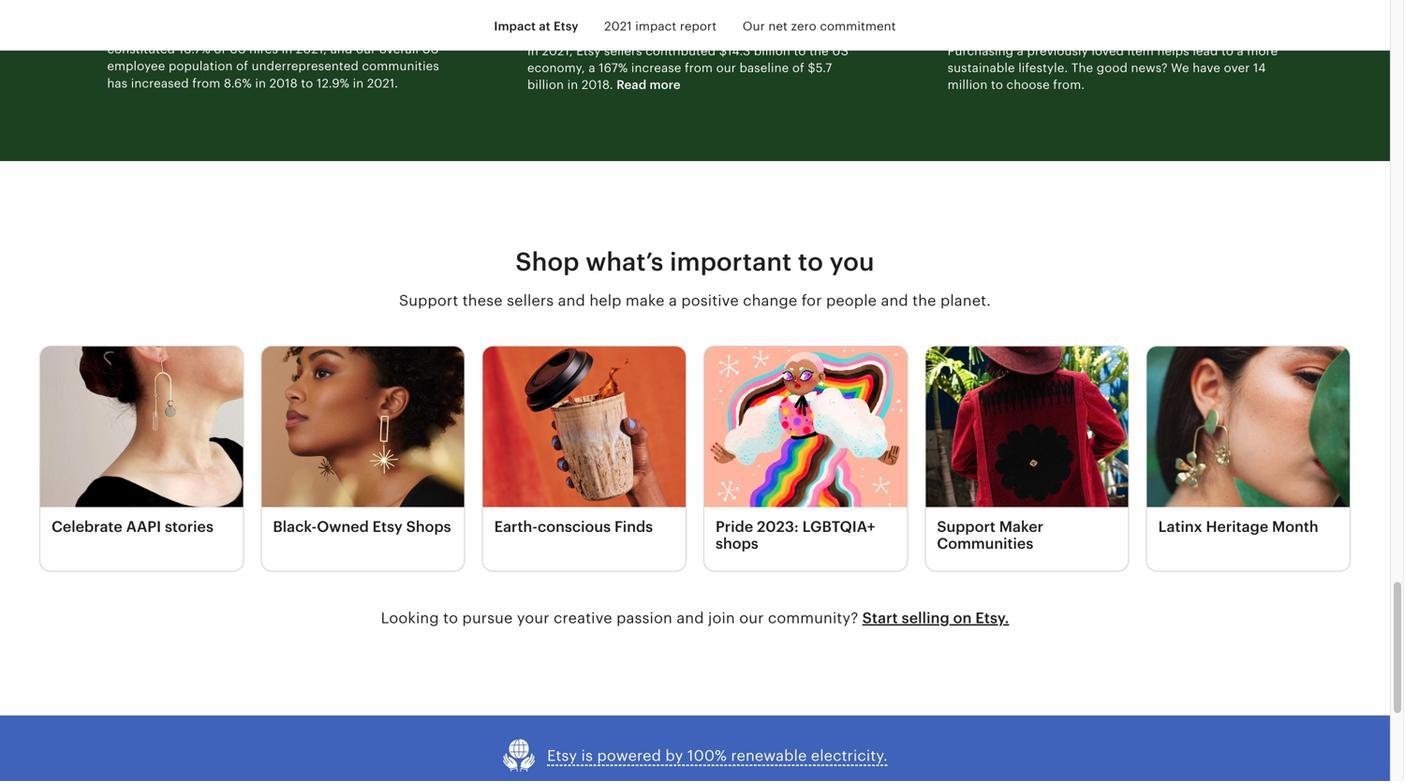 Task type: vqa. For each thing, say whether or not it's contained in the screenshot.
Impact at Etsy
yes



Task type: locate. For each thing, give the bounding box(es) containing it.
a
[[1017, 44, 1024, 58], [1238, 44, 1244, 58], [589, 61, 596, 75], [669, 292, 678, 309]]

support
[[399, 292, 459, 309], [937, 519, 996, 536]]

shop
[[516, 247, 580, 276]]

8.6%
[[224, 76, 252, 90]]

underrepresented up hires on the top of the page
[[206, 25, 313, 39]]

doubling
[[711, 0, 776, 17]]

selling
[[902, 610, 950, 627]]

1 vertical spatial support
[[937, 519, 996, 536]]

support left maker
[[937, 519, 996, 536]]

billion up baseline
[[754, 44, 791, 58]]

the left planet.
[[913, 292, 937, 309]]

people
[[827, 292, 877, 309]]

to right 2018
[[301, 76, 313, 90]]

important
[[670, 247, 792, 276]]

to down sustainable
[[991, 78, 1004, 92]]

etsy is powered by 100% renewable electricity. button
[[502, 738, 888, 774]]

more down increase
[[650, 78, 681, 92]]

0 vertical spatial we
[[528, 0, 550, 17]]

impact up 167%
[[604, 19, 654, 36]]

and up the 12.9%
[[330, 42, 353, 56]]

net
[[769, 19, 788, 33]]

has
[[107, 76, 128, 90]]

make
[[626, 292, 665, 309]]

heritage
[[1207, 519, 1269, 536]]

help
[[590, 292, 622, 309]]

from down the contributed
[[685, 61, 713, 75]]

1 horizontal spatial 2021,
[[542, 44, 573, 58]]

support left these
[[399, 292, 459, 309]]

100%
[[688, 748, 727, 765]]

in 2021, etsy sellers contributed $14.3 billion to the us economy, a 167% increase from our baseline of $5.7 billion in 2018.
[[528, 44, 849, 92]]

communities
[[937, 536, 1034, 553]]

0 vertical spatial more
[[1248, 44, 1279, 58]]

we inside we exceeded our goal of doubling sellers' economic impact by 2023
[[528, 0, 550, 17]]

2023
[[679, 19, 717, 36]]

more
[[1248, 44, 1279, 58], [650, 78, 681, 92]]

your
[[517, 610, 550, 627]]

overall
[[379, 42, 419, 56]]

previously
[[1028, 44, 1089, 58]]

the inside the in 2021, etsy sellers contributed $14.3 billion to the us economy, a 167% increase from our baseline of $5.7 billion in 2018.
[[810, 44, 829, 58]]

a up 2018.
[[589, 61, 596, 75]]

1 vertical spatial communities
[[362, 59, 439, 73]]

to inside the in 2021, etsy sellers contributed $14.3 billion to the us economy, a 167% increase from our baseline of $5.7 billion in 2018.
[[794, 44, 806, 58]]

by
[[658, 19, 676, 36], [666, 748, 684, 765]]

of left '$5.7'
[[793, 61, 805, 75]]

impact
[[494, 19, 536, 33]]

by down 'goal'
[[658, 19, 676, 36]]

billion down economy, at top left
[[528, 78, 564, 92]]

of up report
[[692, 0, 707, 17]]

item
[[1128, 44, 1155, 58]]

0 horizontal spatial sellers
[[507, 292, 554, 309]]

1 horizontal spatial more
[[1248, 44, 1279, 58]]

by inside we exceeded our goal of doubling sellers' economic impact by 2023
[[658, 19, 676, 36]]

etsy for 2021,
[[577, 44, 601, 58]]

support maker communities
[[937, 519, 1044, 553]]

impact
[[604, 19, 654, 36], [636, 19, 677, 33]]

1 impact from the left
[[604, 19, 654, 36]]

1 vertical spatial from
[[685, 61, 713, 75]]

support inside support maker communities
[[937, 519, 996, 536]]

to inside "employees from underrepresented communities constituted 16.7% of us hires in 2021, and our overall us employee population of underrepresented communities has increased from 8.6% in 2018 to 12.9% in 2021."
[[301, 76, 313, 90]]

0 horizontal spatial we
[[528, 0, 550, 17]]

read more
[[617, 78, 681, 92]]

from
[[175, 25, 203, 39], [685, 61, 713, 75], [192, 76, 221, 90]]

renewable
[[731, 748, 807, 765]]

0 horizontal spatial billion
[[528, 78, 564, 92]]

etsy right the 'at' on the top
[[554, 19, 579, 33]]

2 horizontal spatial us
[[832, 44, 849, 58]]

pride 2023: lgbtqia+ shops image
[[705, 347, 908, 508]]

2021, up the 12.9%
[[296, 42, 327, 56]]

celebrate aapi stories
[[52, 519, 214, 536]]

etsy is powered by 100% renewable electricity.
[[547, 748, 888, 765]]

our inside "employees from underrepresented communities constituted 16.7% of us hires in 2021, and our overall us employee population of underrepresented communities has increased from 8.6% in 2018 to 12.9% in 2021."
[[356, 42, 376, 56]]

2021, inside "employees from underrepresented communities constituted 16.7% of us hires in 2021, and our overall us employee population of underrepresented communities has increased from 8.6% in 2018 to 12.9% in 2021."
[[296, 42, 327, 56]]

choose
[[1007, 78, 1050, 92]]

read
[[617, 78, 647, 92]]

our left overall
[[356, 42, 376, 56]]

1 vertical spatial by
[[666, 748, 684, 765]]

by left 100%
[[666, 748, 684, 765]]

12.9%
[[317, 76, 350, 90]]

1 horizontal spatial the
[[913, 292, 937, 309]]

from.
[[1054, 78, 1085, 92]]

in
[[282, 42, 293, 56], [255, 76, 266, 90], [353, 76, 364, 90], [568, 78, 578, 92]]

our down $14.3
[[717, 61, 737, 75]]

on
[[954, 610, 972, 627]]

lead
[[1193, 44, 1219, 58]]

us right overall
[[422, 42, 439, 56]]

celebrate aapi stories image
[[40, 347, 243, 508]]

etsy inside the in 2021, etsy sellers contributed $14.3 billion to the us economy, a 167% increase from our baseline of $5.7 billion in 2018.
[[577, 44, 601, 58]]

sellers'
[[780, 0, 831, 17]]

we up impact at etsy
[[528, 0, 550, 17]]

to left pursue
[[443, 610, 458, 627]]

us left hires on the top of the page
[[229, 42, 246, 56]]

us inside the in 2021, etsy sellers contributed $14.3 billion to the us economy, a 167% increase from our baseline of $5.7 billion in 2018.
[[832, 44, 849, 58]]

purchasing a previously loved item helps lead to a more sustainable lifestyle. the good news? we have over 14 million to choose from.
[[948, 44, 1279, 92]]

0 vertical spatial support
[[399, 292, 459, 309]]

in inside the in 2021, etsy sellers contributed $14.3 billion to the us economy, a 167% increase from our baseline of $5.7 billion in 2018.
[[568, 78, 578, 92]]

1 vertical spatial underrepresented
[[252, 59, 359, 73]]

0 vertical spatial by
[[658, 19, 676, 36]]

increased
[[131, 76, 189, 90]]

communities up overall
[[317, 25, 394, 39]]

us up '$5.7'
[[832, 44, 849, 58]]

from down population on the top
[[192, 76, 221, 90]]

finds
[[615, 519, 653, 536]]

latinx heritage month image
[[1148, 347, 1350, 508]]

our inside the in 2021, etsy sellers contributed $14.3 billion to the us economy, a 167% increase from our baseline of $5.7 billion in 2018.
[[717, 61, 737, 75]]

loved
[[1092, 44, 1125, 58]]

pride
[[716, 519, 754, 536]]

0 vertical spatial billion
[[754, 44, 791, 58]]

these
[[463, 292, 503, 309]]

we down helps
[[1172, 61, 1190, 75]]

1 horizontal spatial support
[[937, 519, 996, 536]]

etsy up 167%
[[577, 44, 601, 58]]

to down zero
[[794, 44, 806, 58]]

earth-
[[495, 519, 538, 536]]

latinx
[[1159, 519, 1203, 536]]

a right make
[[669, 292, 678, 309]]

1 vertical spatial we
[[1172, 61, 1190, 75]]

our up 2021 impact report
[[629, 0, 653, 17]]

2023:
[[757, 519, 799, 536]]

the
[[810, 44, 829, 58], [913, 292, 937, 309]]

sellers
[[604, 44, 643, 58], [507, 292, 554, 309]]

contributed
[[646, 44, 716, 58]]

communities down overall
[[362, 59, 439, 73]]

of
[[692, 0, 707, 17], [214, 42, 226, 56], [236, 59, 248, 73], [793, 61, 805, 75]]

of inside the in 2021, etsy sellers contributed $14.3 billion to the us economy, a 167% increase from our baseline of $5.7 billion in 2018.
[[793, 61, 805, 75]]

and left help
[[558, 292, 586, 309]]

1 vertical spatial the
[[913, 292, 937, 309]]

population
[[169, 59, 233, 73]]

0 horizontal spatial support
[[399, 292, 459, 309]]

have
[[1193, 61, 1221, 75]]

0 vertical spatial sellers
[[604, 44, 643, 58]]

and left join
[[677, 610, 704, 627]]

earth-conscious finds link
[[482, 346, 687, 572]]

1 horizontal spatial sellers
[[604, 44, 643, 58]]

communities
[[317, 25, 394, 39], [362, 59, 439, 73]]

etsy left is
[[547, 748, 578, 765]]

0 horizontal spatial 2021,
[[296, 42, 327, 56]]

more up 14
[[1248, 44, 1279, 58]]

we exceeded our goal of doubling sellers' economic impact by 2023
[[528, 0, 831, 36]]

sellers inside the in 2021, etsy sellers contributed $14.3 billion to the us economy, a 167% increase from our baseline of $5.7 billion in 2018.
[[604, 44, 643, 58]]

underrepresented up 2018
[[252, 59, 359, 73]]

2 impact from the left
[[636, 19, 677, 33]]

our
[[629, 0, 653, 17], [356, 42, 376, 56], [717, 61, 737, 75], [740, 610, 764, 627]]

0 horizontal spatial us
[[229, 42, 246, 56]]

underrepresented
[[206, 25, 313, 39], [252, 59, 359, 73]]

in down economy, at top left
[[568, 78, 578, 92]]

black-owned etsy shops
[[273, 519, 451, 536]]

from up 16.7%
[[175, 25, 203, 39]]

1 horizontal spatial we
[[1172, 61, 1190, 75]]

pride 2023: lgbtqia+ shops link
[[704, 346, 908, 572]]

us
[[229, 42, 246, 56], [422, 42, 439, 56], [832, 44, 849, 58]]

1 vertical spatial billion
[[528, 78, 564, 92]]

pursue
[[463, 610, 513, 627]]

read more link
[[617, 78, 681, 92]]

planet.
[[941, 292, 992, 309]]

to up for
[[798, 247, 824, 276]]

1 horizontal spatial us
[[422, 42, 439, 56]]

etsy left shops
[[373, 519, 403, 536]]

sellers down shop
[[507, 292, 554, 309]]

our
[[743, 19, 765, 33]]

2 vertical spatial from
[[192, 76, 221, 90]]

black-owned etsy shops image
[[262, 347, 465, 508]]

of up the 8.6%
[[236, 59, 248, 73]]

2021, up economy, at top left
[[542, 44, 573, 58]]

2018.
[[582, 78, 614, 92]]

the up '$5.7'
[[810, 44, 829, 58]]

0 vertical spatial the
[[810, 44, 829, 58]]

report
[[680, 19, 717, 33]]

sellers up 167%
[[604, 44, 643, 58]]

black-owned etsy shops link
[[261, 346, 465, 572]]

0 horizontal spatial the
[[810, 44, 829, 58]]

support for support these sellers and help make a positive change for people and the planet.
[[399, 292, 459, 309]]

sustainable
[[948, 61, 1016, 75]]

1 vertical spatial more
[[650, 78, 681, 92]]

impact down 'goal'
[[636, 19, 677, 33]]

0 vertical spatial underrepresented
[[206, 25, 313, 39]]

conscious
[[538, 519, 611, 536]]

1 horizontal spatial billion
[[754, 44, 791, 58]]



Task type: describe. For each thing, give the bounding box(es) containing it.
exceeded
[[554, 0, 625, 17]]

impact inside we exceeded our goal of doubling sellers' economic impact by 2023
[[604, 19, 654, 36]]

we inside 'purchasing a previously loved item helps lead to a more sustainable lifestyle. the good news? we have over 14 million to choose from.'
[[1172, 61, 1190, 75]]

of inside we exceeded our goal of doubling sellers' economic impact by 2023
[[692, 0, 707, 17]]

commitment
[[820, 19, 897, 33]]

a inside the in 2021, etsy sellers contributed $14.3 billion to the us economy, a 167% increase from our baseline of $5.7 billion in 2018.
[[589, 61, 596, 75]]

impact at etsy
[[494, 19, 579, 33]]

for
[[802, 292, 822, 309]]

change
[[743, 292, 798, 309]]

at
[[539, 19, 551, 33]]

etsy for at
[[554, 19, 579, 33]]

creative
[[554, 610, 613, 627]]

shop what's important to you
[[516, 247, 875, 276]]

0 vertical spatial communities
[[317, 25, 394, 39]]

support for support maker communities
[[937, 519, 996, 536]]

from inside the in 2021, etsy sellers contributed $14.3 billion to the us economy, a 167% increase from our baseline of $5.7 billion in 2018.
[[685, 61, 713, 75]]

over
[[1225, 61, 1251, 75]]

electricity.
[[811, 748, 888, 765]]

good
[[1097, 61, 1128, 75]]

goal
[[657, 0, 689, 17]]

2021.
[[367, 76, 398, 90]]

constituted
[[107, 42, 175, 56]]

2021, inside the in 2021, etsy sellers contributed $14.3 billion to the us economy, a 167% increase from our baseline of $5.7 billion in 2018.
[[542, 44, 573, 58]]

our inside we exceeded our goal of doubling sellers' economic impact by 2023
[[629, 0, 653, 17]]

employees
[[107, 25, 171, 39]]

and right the people
[[881, 292, 909, 309]]

shops
[[406, 519, 451, 536]]

celebrate
[[52, 519, 123, 536]]

shops
[[716, 536, 759, 553]]

latinx heritage month
[[1159, 519, 1319, 536]]

1 vertical spatial sellers
[[507, 292, 554, 309]]

our right join
[[740, 610, 764, 627]]

support these sellers and help make a positive change for people and the planet.
[[399, 292, 992, 309]]

0 vertical spatial from
[[175, 25, 203, 39]]

pride 2023: lgbtqia+ shops
[[716, 519, 876, 553]]

passion
[[617, 610, 673, 627]]

what's
[[586, 247, 664, 276]]

a up the over
[[1238, 44, 1244, 58]]

support maker communities image
[[926, 347, 1129, 508]]

looking
[[381, 610, 439, 627]]

earth-conscious finds
[[495, 519, 653, 536]]

owned
[[317, 519, 369, 536]]

2018
[[270, 76, 298, 90]]

you
[[830, 247, 875, 276]]

more inside 'purchasing a previously loved item helps lead to a more sustainable lifestyle. the good news? we have over 14 million to choose from.'
[[1248, 44, 1279, 58]]

etsy inside button
[[547, 748, 578, 765]]

earth-conscious finds image
[[483, 347, 686, 508]]

hires
[[249, 42, 278, 56]]

start
[[863, 610, 899, 627]]

in right hires on the top of the page
[[282, 42, 293, 56]]

economic
[[528, 19, 600, 36]]

start selling on etsy. link
[[863, 610, 1010, 627]]

aapi
[[126, 519, 161, 536]]

celebrate aapi stories link
[[39, 346, 244, 572]]

0 horizontal spatial more
[[650, 78, 681, 92]]

is
[[582, 748, 593, 765]]

to up the over
[[1222, 44, 1234, 58]]

news?
[[1132, 61, 1168, 75]]

2021 impact report
[[605, 19, 720, 33]]

positive
[[682, 292, 739, 309]]

of right 16.7%
[[214, 42, 226, 56]]

2021
[[605, 19, 632, 33]]

167%
[[599, 61, 628, 75]]

the
[[1072, 61, 1094, 75]]

in left 2021.
[[353, 76, 364, 90]]

in right the 8.6%
[[255, 76, 266, 90]]

community?
[[768, 610, 859, 627]]

maker
[[1000, 519, 1044, 536]]

$5.7
[[808, 61, 833, 75]]

million
[[948, 78, 988, 92]]

stories
[[165, 519, 214, 536]]

2021 impact report link
[[605, 19, 720, 33]]

support maker communities link
[[925, 346, 1130, 572]]

etsy for owned
[[373, 519, 403, 536]]

join
[[709, 610, 736, 627]]

by inside button
[[666, 748, 684, 765]]

in
[[528, 44, 539, 58]]

employees from underrepresented communities constituted 16.7% of us hires in 2021, and our overall us employee population of underrepresented communities has increased from 8.6% in 2018 to 12.9% in 2021.
[[107, 25, 439, 90]]

baseline
[[740, 61, 789, 75]]

powered
[[597, 748, 662, 765]]

16.7%
[[179, 42, 211, 56]]

latinx heritage month link
[[1147, 346, 1351, 572]]

purchasing
[[948, 44, 1014, 58]]

looking to pursue your creative passion and join our community? start selling on etsy.
[[381, 610, 1010, 627]]

month
[[1273, 519, 1319, 536]]

zero
[[791, 19, 817, 33]]

and inside "employees from underrepresented communities constituted 16.7% of us hires in 2021, and our overall us employee population of underrepresented communities has increased from 8.6% in 2018 to 12.9% in 2021."
[[330, 42, 353, 56]]

helps
[[1158, 44, 1190, 58]]

a up the lifestyle.
[[1017, 44, 1024, 58]]

etsy.
[[976, 610, 1010, 627]]



